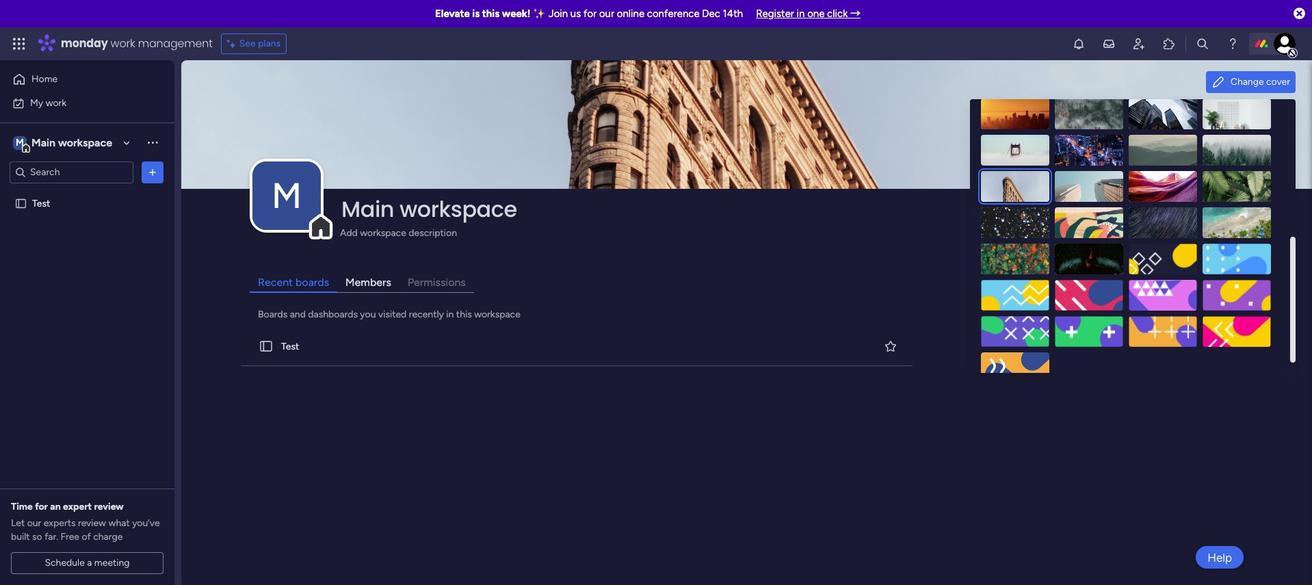 Task type: vqa. For each thing, say whether or not it's contained in the screenshot.
M
yes



Task type: describe. For each thing, give the bounding box(es) containing it.
brad klo image
[[1275, 33, 1296, 55]]

help image
[[1227, 37, 1240, 51]]

recently
[[409, 309, 444, 320]]

1 vertical spatial review
[[78, 517, 106, 529]]

schedule
[[45, 557, 85, 569]]

recent boards
[[258, 276, 329, 289]]

add workspace description
[[340, 227, 457, 239]]

built
[[11, 531, 30, 543]]

help button
[[1197, 546, 1244, 569]]

week!
[[502, 8, 531, 20]]

click
[[828, 8, 848, 20]]

visited
[[378, 309, 407, 320]]

us
[[571, 8, 581, 20]]

0 vertical spatial review
[[94, 501, 124, 513]]

time for an expert review let our experts review what you've built so far. free of charge
[[11, 501, 160, 543]]

my work button
[[8, 92, 147, 114]]

workspace options image
[[146, 136, 159, 149]]

experts
[[44, 517, 76, 529]]

meeting
[[94, 557, 130, 569]]

1 vertical spatial public board image
[[259, 339, 274, 354]]

free
[[61, 531, 79, 543]]

schedule a meeting
[[45, 557, 130, 569]]

so
[[32, 531, 42, 543]]

Search in workspace field
[[29, 164, 114, 180]]

and
[[290, 309, 306, 320]]

dec
[[702, 8, 721, 20]]

m inside popup button
[[272, 175, 302, 217]]

of
[[82, 531, 91, 543]]

1 horizontal spatial main
[[342, 194, 394, 225]]

apps image
[[1163, 37, 1177, 51]]

14th
[[723, 8, 743, 20]]

our inside time for an expert review let our experts review what you've built so far. free of charge
[[27, 517, 41, 529]]

m button
[[253, 162, 321, 230]]

what
[[108, 517, 130, 529]]

join
[[549, 8, 568, 20]]

you
[[360, 309, 376, 320]]

management
[[138, 36, 213, 51]]

test link
[[238, 327, 916, 366]]

0 horizontal spatial in
[[447, 309, 454, 320]]

1 horizontal spatial workspace image
[[253, 162, 321, 230]]

change cover button
[[1207, 71, 1296, 93]]

cover
[[1267, 76, 1291, 88]]

test for public board image inside test list box
[[32, 197, 50, 209]]

monday
[[61, 36, 108, 51]]

home button
[[8, 68, 147, 90]]

see plans
[[239, 38, 281, 49]]

select product image
[[12, 37, 26, 51]]

boards
[[258, 309, 288, 320]]

elevate is this week! ✨ join us for our online conference dec 14th
[[435, 8, 743, 20]]

add
[[340, 227, 358, 239]]

for inside time for an expert review let our experts review what you've built so far. free of charge
[[35, 501, 48, 513]]

1 vertical spatial main workspace
[[342, 194, 517, 225]]

schedule a meeting button
[[11, 552, 164, 574]]

0 vertical spatial in
[[797, 8, 805, 20]]

register in one click →
[[756, 8, 861, 20]]

✨
[[533, 8, 546, 20]]

charge
[[93, 531, 123, 543]]

monday work management
[[61, 36, 213, 51]]



Task type: locate. For each thing, give the bounding box(es) containing it.
expert
[[63, 501, 92, 513]]

0 vertical spatial this
[[482, 8, 500, 20]]

main workspace up search in workspace field
[[31, 136, 112, 149]]

notifications image
[[1073, 37, 1086, 51]]

for right us
[[584, 8, 597, 20]]

0 horizontal spatial our
[[27, 517, 41, 529]]

register in one click → link
[[756, 8, 861, 20]]

our
[[600, 8, 615, 20], [27, 517, 41, 529]]

boards
[[296, 276, 329, 289]]

0 vertical spatial m
[[16, 137, 24, 148]]

test down and
[[281, 341, 299, 352]]

1 horizontal spatial in
[[797, 8, 805, 20]]

1 vertical spatial workspace image
[[253, 162, 321, 230]]

1 horizontal spatial test
[[281, 341, 299, 352]]

dashboards
[[308, 309, 358, 320]]

see
[[239, 38, 256, 49]]

public board image inside test list box
[[14, 197, 27, 210]]

option
[[0, 191, 175, 194]]

this right recently
[[456, 309, 472, 320]]

search everything image
[[1196, 37, 1210, 51]]

main up add
[[342, 194, 394, 225]]

an
[[50, 501, 61, 513]]

1 vertical spatial this
[[456, 309, 472, 320]]

test down search in workspace field
[[32, 197, 50, 209]]

1 horizontal spatial public board image
[[259, 339, 274, 354]]

0 vertical spatial for
[[584, 8, 597, 20]]

0 horizontal spatial test
[[32, 197, 50, 209]]

0 horizontal spatial for
[[35, 501, 48, 513]]

boards and dashboards you visited recently in this workspace
[[258, 309, 521, 320]]

0 vertical spatial our
[[600, 8, 615, 20]]

review up of
[[78, 517, 106, 529]]

register
[[756, 8, 795, 20]]

public board image
[[14, 197, 27, 210], [259, 339, 274, 354]]

change
[[1231, 76, 1265, 88]]

my
[[30, 97, 43, 108]]

0 vertical spatial test
[[32, 197, 50, 209]]

our up so
[[27, 517, 41, 529]]

0 horizontal spatial public board image
[[14, 197, 27, 210]]

0 horizontal spatial main workspace
[[31, 136, 112, 149]]

main down my work
[[31, 136, 55, 149]]

let
[[11, 517, 25, 529]]

m inside workspace selection element
[[16, 137, 24, 148]]

work for my
[[46, 97, 66, 108]]

members
[[346, 276, 391, 289]]

description
[[409, 227, 457, 239]]

0 vertical spatial workspace image
[[13, 135, 27, 150]]

my work
[[30, 97, 66, 108]]

0 vertical spatial main
[[31, 136, 55, 149]]

invite members image
[[1133, 37, 1147, 51]]

1 vertical spatial for
[[35, 501, 48, 513]]

in left one
[[797, 8, 805, 20]]

elevate
[[435, 8, 470, 20]]

0 vertical spatial public board image
[[14, 197, 27, 210]]

→
[[851, 8, 861, 20]]

0 vertical spatial main workspace
[[31, 136, 112, 149]]

0 horizontal spatial this
[[456, 309, 472, 320]]

0 horizontal spatial work
[[46, 97, 66, 108]]

help
[[1208, 551, 1233, 564]]

0 horizontal spatial main
[[31, 136, 55, 149]]

work inside button
[[46, 97, 66, 108]]

main workspace inside workspace selection element
[[31, 136, 112, 149]]

change cover
[[1231, 76, 1291, 88]]

home
[[31, 73, 58, 85]]

a
[[87, 557, 92, 569]]

work right the monday
[[111, 36, 135, 51]]

in right recently
[[447, 309, 454, 320]]

one
[[808, 8, 825, 20]]

far.
[[45, 531, 58, 543]]

time
[[11, 501, 33, 513]]

1 vertical spatial in
[[447, 309, 454, 320]]

our left online
[[600, 8, 615, 20]]

add to favorites image
[[884, 339, 898, 353]]

main workspace
[[31, 136, 112, 149], [342, 194, 517, 225]]

1 vertical spatial test
[[281, 341, 299, 352]]

test for bottom public board image
[[281, 341, 299, 352]]

recent
[[258, 276, 293, 289]]

1 horizontal spatial main workspace
[[342, 194, 517, 225]]

main workspace up description
[[342, 194, 517, 225]]

online
[[617, 8, 645, 20]]

for left "an"
[[35, 501, 48, 513]]

1 horizontal spatial work
[[111, 36, 135, 51]]

1 vertical spatial m
[[272, 175, 302, 217]]

workspace
[[58, 136, 112, 149], [400, 194, 517, 225], [360, 227, 406, 239], [474, 309, 521, 320]]

in
[[797, 8, 805, 20], [447, 309, 454, 320]]

you've
[[132, 517, 160, 529]]

this
[[482, 8, 500, 20], [456, 309, 472, 320]]

review
[[94, 501, 124, 513], [78, 517, 106, 529]]

for
[[584, 8, 597, 20], [35, 501, 48, 513]]

1 horizontal spatial for
[[584, 8, 597, 20]]

review up what
[[94, 501, 124, 513]]

this right "is"
[[482, 8, 500, 20]]

m
[[16, 137, 24, 148], [272, 175, 302, 217]]

conference
[[647, 8, 700, 20]]

is
[[472, 8, 480, 20]]

1 horizontal spatial this
[[482, 8, 500, 20]]

test inside list box
[[32, 197, 50, 209]]

0 vertical spatial work
[[111, 36, 135, 51]]

0 horizontal spatial workspace image
[[13, 135, 27, 150]]

1 vertical spatial work
[[46, 97, 66, 108]]

test
[[32, 197, 50, 209], [281, 341, 299, 352]]

1 vertical spatial our
[[27, 517, 41, 529]]

1 vertical spatial main
[[342, 194, 394, 225]]

Main workspace field
[[338, 194, 1257, 225]]

workspace image
[[13, 135, 27, 150], [253, 162, 321, 230]]

plans
[[258, 38, 281, 49]]

work
[[111, 36, 135, 51], [46, 97, 66, 108]]

main inside workspace selection element
[[31, 136, 55, 149]]

see plans button
[[221, 34, 287, 54]]

permissions
[[408, 276, 466, 289]]

main
[[31, 136, 55, 149], [342, 194, 394, 225]]

1 horizontal spatial m
[[272, 175, 302, 217]]

0 horizontal spatial m
[[16, 137, 24, 148]]

work for monday
[[111, 36, 135, 51]]

options image
[[146, 165, 159, 179]]

workspace selection element
[[13, 135, 114, 152]]

test list box
[[0, 189, 175, 400]]

work right "my"
[[46, 97, 66, 108]]

1 horizontal spatial our
[[600, 8, 615, 20]]

inbox image
[[1103, 37, 1116, 51]]



